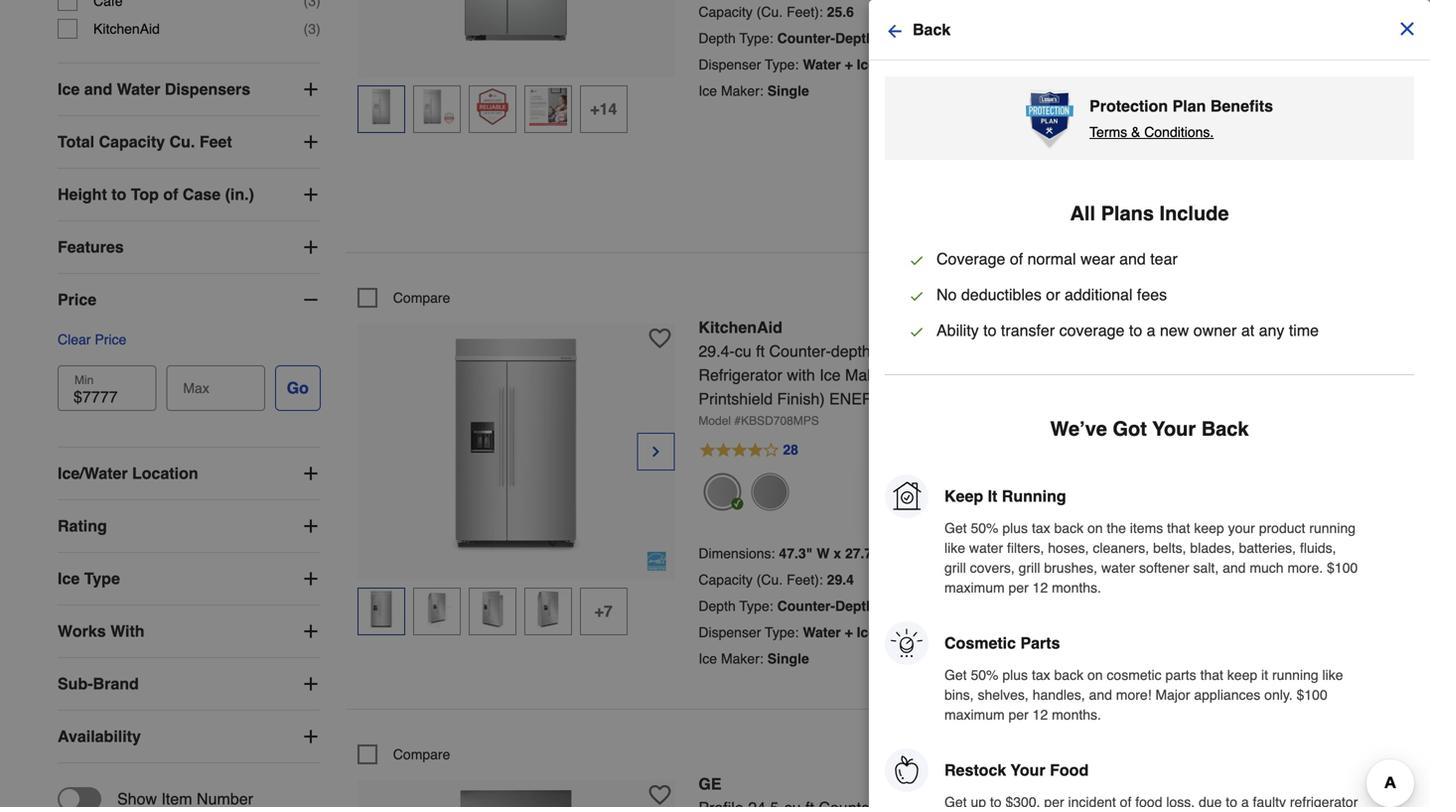 Task type: describe. For each thing, give the bounding box(es) containing it.
plus image for works with
[[301, 622, 321, 642]]

we've
[[1050, 418, 1107, 440]]

1 maker: from the top
[[721, 83, 764, 99]]

get 50% plus tax back on cosmetic parts that keep it running like bins, shelves, handles, and more! major appliances only. $100 maximum per 12 months.
[[945, 667, 1343, 723]]

( 3 )
[[304, 21, 321, 37]]

(cu. for 25.6
[[757, 4, 783, 20]]

or
[[1046, 286, 1060, 304]]

all plans include
[[1070, 202, 1229, 225]]

#
[[734, 414, 741, 428]]

2 horizontal spatial to
[[1129, 321, 1142, 340]]

it
[[988, 487, 997, 506]]

(stainless
[[894, 366, 964, 384]]

running
[[1002, 487, 1066, 506]]

a
[[1147, 321, 1156, 340]]

1 horizontal spatial minus image
[[1088, 74, 1108, 94]]

restock your food
[[945, 761, 1089, 780]]

depth down capacity (cu. feet): 25.6
[[699, 30, 736, 46]]

cu.
[[169, 133, 195, 151]]

keep for keep it running
[[1194, 520, 1224, 536]]

owner
[[1194, 321, 1237, 340]]

w
[[817, 546, 830, 562]]

e. san jose lowe's button
[[1103, 415, 1207, 435]]

3
[[308, 21, 316, 37]]

protection
[[1090, 97, 1168, 115]]

$ 12,499 .00
[[1071, 312, 1189, 347]]

counter- inside kitchenaid 29.4-cu ft counter-depth built-in side-by-side refrigerator with ice maker (stainless steel with printshield finish) energy star model # kbsd708mps
[[769, 342, 831, 360]]

(cu. for 29.4
[[757, 572, 783, 588]]

d
[[883, 546, 893, 562]]

maximum inside get 50% plus tax back on the items that keep your product running like water filters, hoses, cleaners, belts, blades, batteries, fluids, grill covers, grill brushes, water softener salt, and much more. $100 maximum per 12 months.
[[945, 580, 1005, 596]]

stainless steel with printshield&#8482; finish image
[[704, 473, 741, 511]]

plus for it
[[1002, 520, 1028, 536]]

$ for 12,499
[[1071, 316, 1079, 332]]

new
[[1160, 321, 1189, 340]]

no
[[937, 286, 957, 304]]

close image
[[1397, 19, 1417, 39]]

5013590413 element
[[357, 288, 450, 308]]

qty.
[[1141, 116, 1162, 130]]

heart outline image for "1002541568" element
[[649, 785, 671, 806]]

back for keep it running
[[1054, 520, 1084, 536]]

capacity (cu. feet): 25.6
[[699, 4, 854, 20]]

2 dispenser from the top
[[699, 625, 761, 641]]

get 50% plus tax back on the items that keep your product running like water filters, hoses, cleaners, belts, blades, batteries, fluids, grill covers, grill brushes, water softener salt, and much more. $100 maximum per 12 months.
[[945, 520, 1358, 596]]

(
[[304, 21, 308, 37]]

(in.)
[[225, 185, 254, 204]]

rating
[[58, 517, 107, 535]]

jose
[[1142, 418, 1167, 432]]

fluids,
[[1300, 540, 1336, 556]]

checkmark image
[[909, 289, 925, 304]]

more!
[[1116, 687, 1152, 703]]

capacity inside total capacity cu. feet button
[[99, 133, 165, 151]]

plus image for availability
[[301, 727, 321, 747]]

water inside button
[[117, 80, 160, 98]]

2 maker: from the top
[[721, 651, 764, 667]]

side
[[988, 342, 1020, 360]]

1 x from the left
[[834, 546, 841, 562]]

items
[[1130, 520, 1163, 536]]

maker
[[845, 366, 889, 384]]

2 + from the top
[[845, 625, 853, 641]]

2 ice maker: single from the top
[[699, 651, 809, 667]]

keep
[[945, 487, 983, 506]]

in
[[911, 342, 925, 360]]

1 depth type: counter-depth from the top
[[699, 30, 875, 46]]

on for cosmetic parts
[[1087, 667, 1103, 683]]

max
[[183, 380, 209, 396]]

kitchenaid 29.4-cu ft counter-depth built-in side-by-side refrigerator with ice maker (stainless steel with printshield finish) energy star model # kbsd708mps
[[699, 318, 1037, 428]]

$100 inside get 50% plus tax back on the items that keep your product running like water filters, hoses, cleaners, belts, blades, batteries, fluids, grill covers, grill brushes, water softener salt, and much more. $100 maximum per 12 months.
[[1327, 560, 1358, 576]]

0 horizontal spatial water
[[969, 540, 1003, 556]]

get for keep it running
[[945, 520, 967, 536]]

and left tear
[[1119, 250, 1146, 268]]

filters,
[[1007, 540, 1044, 556]]

icon image for keep it running
[[885, 475, 929, 518]]

sub-
[[58, 675, 93, 693]]

protection plan benefits terms & conditions.
[[1090, 97, 1273, 140]]

works with
[[58, 622, 145, 641]]

plus image for ice type
[[301, 569, 321, 589]]

restock
[[945, 761, 1006, 780]]

get for cosmetic parts
[[945, 667, 967, 683]]

yes image
[[1121, 514, 1136, 530]]

plans
[[1101, 202, 1154, 225]]

ice and water dispensers
[[58, 80, 250, 98]]

plus image for rating
[[301, 517, 321, 536]]

cu
[[735, 342, 752, 360]]

lowe's
[[1171, 418, 1207, 432]]

28 button
[[699, 439, 1047, 463]]

on for keep it running
[[1087, 520, 1103, 536]]

rating button
[[58, 501, 321, 552]]

got
[[1113, 418, 1147, 440]]

protection image
[[1026, 88, 1074, 150]]

1 vertical spatial water
[[1101, 560, 1135, 576]]

1 ice maker: single from the top
[[699, 83, 809, 99]]

depth down 29.4
[[835, 598, 875, 614]]

go button
[[275, 366, 321, 411]]

plus image for total capacity cu. feet
[[301, 132, 321, 152]]

clear price
[[58, 332, 126, 348]]

ge link
[[699, 775, 1047, 807]]

&
[[1131, 124, 1141, 140]]

product
[[1259, 520, 1305, 536]]

kitchenaid for kitchenaid
[[93, 21, 160, 37]]

more.
[[1288, 560, 1323, 576]]

to for height
[[111, 185, 126, 204]]

include
[[1160, 202, 1229, 225]]

plus image for sub-brand
[[301, 674, 321, 694]]

12 inside get 50% plus tax back on the items that keep your product running like water filters, hoses, cleaners, belts, blades, batteries, fluids, grill covers, grill brushes, water softener salt, and much more. $100 maximum per 12 months.
[[1033, 580, 1048, 596]]

capacity for capacity (cu. feet): 29.4
[[699, 572, 753, 588]]

0 vertical spatial at
[[1241, 321, 1255, 340]]

conditions.
[[1144, 124, 1214, 140]]

cosmetic
[[945, 634, 1016, 653]]

go
[[287, 379, 309, 397]]

)
[[316, 21, 321, 37]]

features button
[[58, 222, 321, 273]]

added
[[1175, 514, 1215, 530]]

brushes,
[[1044, 560, 1098, 576]]

keep for cosmetic parts
[[1227, 667, 1258, 683]]

case
[[183, 185, 221, 204]]

keep it running
[[945, 487, 1066, 506]]

1 single from the top
[[767, 83, 809, 99]]

1 dispenser type: water + ice from the top
[[699, 57, 876, 72]]

2 vertical spatial counter-
[[777, 598, 835, 614]]

we've got your back
[[1050, 418, 1249, 440]]

top
[[131, 185, 159, 204]]

1 + from the top
[[845, 57, 853, 72]]

compare for "1002541568" element
[[393, 747, 450, 763]]

per inside get 50% plus tax back on cosmetic parts that keep it running like bins, shelves, handles, and more! major appliances only. $100 maximum per 12 months.
[[1009, 707, 1029, 723]]

0 horizontal spatial your
[[1011, 761, 1046, 780]]

12 inside get 50% plus tax back on cosmetic parts that keep it running like bins, shelves, handles, and more! major appliances only. $100 maximum per 12 months.
[[1033, 707, 1048, 723]]

ice inside ice type button
[[58, 570, 80, 588]]

months. inside get 50% plus tax back on the items that keep your product running like water filters, hoses, cleaners, belts, blades, batteries, fluids, grill covers, grill brushes, water softener salt, and much more. $100 maximum per 12 months.
[[1052, 580, 1101, 596]]

belts,
[[1153, 540, 1186, 556]]

total capacity cu. feet
[[58, 133, 232, 151]]

like inside get 50% plus tax back on the items that keep your product running like water filters, hoses, cleaners, belts, blades, batteries, fluids, grill covers, grill brushes, water softener salt, and much more. $100 maximum per 12 months.
[[945, 540, 965, 556]]

0 vertical spatial counter-
[[777, 30, 835, 46]]

dispensers
[[165, 80, 250, 98]]

all
[[1070, 202, 1096, 225]]

kitchenaid29.4-cu ft counter-depth built-in side-by-side refrigerator with ice maker (stainless steel with printshield finish) energy star element
[[357, 324, 675, 580]]

feet): for 25.6
[[787, 4, 823, 20]]

parts
[[1020, 634, 1060, 653]]

height to top of case (in.) button
[[58, 169, 321, 221]]

cosmetic parts
[[945, 634, 1060, 653]]

transfer
[[1001, 321, 1055, 340]]

finish)
[[777, 390, 825, 408]]

icon image for cosmetic parts
[[885, 622, 929, 665]]

9,929
[[1079, 769, 1153, 803]]

normal
[[1028, 250, 1076, 268]]

salt,
[[1193, 560, 1219, 576]]

cosmetic
[[1107, 667, 1162, 683]]



Task type: vqa. For each thing, say whether or not it's contained in the screenshot.
checkmark icon associated with Ability to transfer coverage to a new owner at any time
yes



Task type: locate. For each thing, give the bounding box(es) containing it.
1 horizontal spatial back
[[1201, 418, 1249, 440]]

1 vertical spatial minus image
[[301, 290, 321, 310]]

on
[[1087, 520, 1103, 536], [1087, 667, 1103, 683]]

0 vertical spatial running
[[1309, 520, 1356, 536]]

plus inside get 50% plus tax back on the items that keep your product running like water filters, hoses, cleaners, belts, blades, batteries, fluids, grill covers, grill brushes, water softener salt, and much more. $100 maximum per 12 months.
[[1002, 520, 1028, 536]]

with down the side
[[1009, 366, 1037, 384]]

4 plus image from the top
[[301, 517, 321, 536]]

1 per from the top
[[1009, 580, 1029, 596]]

2 vertical spatial capacity
[[699, 572, 753, 588]]

1 maximum from the top
[[945, 580, 1005, 596]]

kitchenaid up cu
[[699, 318, 782, 337]]

grill down filters,
[[1019, 560, 1040, 576]]

water down cleaners,
[[1101, 560, 1135, 576]]

depth type: counter-depth
[[699, 30, 875, 46], [699, 598, 875, 614]]

checkmark image
[[909, 253, 925, 269], [909, 324, 925, 340]]

depth type: counter-depth down capacity (cu. feet): 29.4 in the bottom of the page
[[699, 598, 875, 614]]

on left the
[[1087, 520, 1103, 536]]

running up fluids,
[[1309, 520, 1356, 536]]

that for keep it running
[[1167, 520, 1190, 536]]

depth down 25.6
[[835, 30, 875, 46]]

of left normal
[[1010, 250, 1023, 268]]

to up by-
[[983, 321, 997, 340]]

price up clear
[[58, 291, 96, 309]]

per down shelves,
[[1009, 707, 1029, 723]]

back right arrow left icon
[[913, 20, 951, 39]]

keep up blades,
[[1194, 520, 1224, 536]]

1 plus image from the top
[[301, 80, 321, 99]]

1 vertical spatial single
[[767, 651, 809, 667]]

1 horizontal spatial grill
[[1019, 560, 1040, 576]]

0 horizontal spatial keep
[[1194, 520, 1224, 536]]

1 vertical spatial 12
[[1033, 707, 1048, 723]]

of right top
[[163, 185, 178, 204]]

83.4"
[[908, 546, 942, 562]]

keep inside get 50% plus tax back on the items that keep your product running like water filters, hoses, cleaners, belts, blades, batteries, fluids, grill covers, grill brushes, water softener salt, and much more. $100 maximum per 12 months.
[[1194, 520, 1224, 536]]

coverage
[[937, 250, 1005, 268]]

keep
[[1194, 520, 1224, 536], [1227, 667, 1258, 683]]

ice maker: single down capacity (cu. feet): 25.6
[[699, 83, 809, 99]]

kitchenaid inside kitchenaid 29.4-cu ft counter-depth built-in side-by-side refrigerator with ice maker (stainless steel with printshield finish) energy star model # kbsd708mps
[[699, 318, 782, 337]]

1 grill from the left
[[945, 560, 966, 576]]

0 vertical spatial plus
[[1002, 520, 1028, 536]]

0 vertical spatial on
[[1087, 520, 1103, 536]]

(cu. down '47.3"'
[[757, 572, 783, 588]]

get up bins,
[[945, 667, 967, 683]]

running inside get 50% plus tax back on cosmetic parts that keep it running like bins, shelves, handles, and more! major appliances only. $100 maximum per 12 months.
[[1272, 667, 1319, 683]]

water up total capacity cu. feet
[[117, 80, 160, 98]]

with
[[110, 622, 145, 641]]

1 vertical spatial plus
[[1002, 667, 1028, 683]]

to inside button
[[111, 185, 126, 204]]

running inside get 50% plus tax back on the items that keep your product running like water filters, hoses, cleaners, belts, blades, batteries, fluids, grill covers, grill brushes, water softener salt, and much more. $100 maximum per 12 months.
[[1309, 520, 1356, 536]]

2 months. from the top
[[1052, 707, 1101, 723]]

ft
[[756, 342, 765, 360]]

compare inside "1002541568" element
[[393, 747, 450, 763]]

1 tax from the top
[[1032, 520, 1050, 536]]

0 horizontal spatial like
[[945, 540, 965, 556]]

50%
[[971, 520, 999, 536], [971, 667, 999, 683]]

1 12 from the top
[[1033, 580, 1048, 596]]

12 down the brushes,
[[1033, 580, 1048, 596]]

minus image up go
[[301, 290, 321, 310]]

checkmark image for ability to transfer coverage to a new owner at any time
[[909, 324, 925, 340]]

tax inside get 50% plus tax back on the items that keep your product running like water filters, hoses, cleaners, belts, blades, batteries, fluids, grill covers, grill brushes, water softener salt, and much more. $100 maximum per 12 months.
[[1032, 520, 1050, 536]]

icon image
[[885, 475, 929, 518], [885, 622, 929, 665], [885, 749, 929, 793]]

$100
[[1327, 560, 1358, 576], [1297, 687, 1328, 703]]

2 12 from the top
[[1033, 707, 1048, 723]]

thumbnail image
[[362, 88, 400, 126], [418, 88, 456, 126], [474, 88, 511, 126], [529, 88, 567, 126], [362, 591, 400, 628], [418, 591, 456, 628], [474, 591, 511, 628], [529, 591, 567, 628]]

on inside get 50% plus tax back on cosmetic parts that keep it running like bins, shelves, handles, and more! major appliances only. $100 maximum per 12 months.
[[1087, 667, 1103, 683]]

0 horizontal spatial of
[[163, 185, 178, 204]]

maximum inside get 50% plus tax back on cosmetic parts that keep it running like bins, shelves, handles, and more! major appliances only. $100 maximum per 12 months.
[[945, 707, 1005, 723]]

at left any
[[1241, 321, 1255, 340]]

checkmark image up in
[[909, 324, 925, 340]]

0 vertical spatial dispenser type: water + ice
[[699, 57, 876, 72]]

0 horizontal spatial x
[[834, 546, 841, 562]]

1 months. from the top
[[1052, 580, 1101, 596]]

0 vertical spatial dispenser
[[699, 57, 761, 72]]

0 vertical spatial +
[[845, 57, 853, 72]]

and inside get 50% plus tax back on the items that keep your product running like water filters, hoses, cleaners, belts, blades, batteries, fluids, grill covers, grill brushes, water softener salt, and much more. $100 maximum per 12 months.
[[1223, 560, 1246, 576]]

minus image up protection
[[1088, 74, 1108, 94]]

on inside get 50% plus tax back on the items that keep your product running like water filters, hoses, cleaners, belts, blades, batteries, fluids, grill covers, grill brushes, water softener salt, and much more. $100 maximum per 12 months.
[[1087, 520, 1103, 536]]

back inside get 50% plus tax back on cosmetic parts that keep it running like bins, shelves, handles, and more! major appliances only. $100 maximum per 12 months.
[[1054, 667, 1084, 683]]

2 grill from the left
[[1019, 560, 1040, 576]]

1 vertical spatial ice maker: single
[[699, 651, 809, 667]]

that up appliances on the right bottom
[[1200, 667, 1224, 683]]

plus image inside ice and water dispensers button
[[301, 80, 321, 99]]

get up h
[[945, 520, 967, 536]]

plus for parts
[[1002, 667, 1028, 683]]

1 feet): from the top
[[787, 4, 823, 20]]

chevron right image
[[648, 442, 664, 462]]

steel
[[968, 366, 1004, 384]]

plus image for ice/water location
[[301, 464, 321, 484]]

stainless steel image
[[751, 473, 789, 511]]

0 horizontal spatial kitchenaid
[[93, 21, 160, 37]]

plus image inside ice/water location button
[[301, 464, 321, 484]]

1 vertical spatial dispenser
[[699, 625, 761, 641]]

0 vertical spatial keep
[[1194, 520, 1224, 536]]

to left top
[[111, 185, 126, 204]]

1 horizontal spatial to
[[983, 321, 997, 340]]

0 horizontal spatial that
[[1167, 520, 1190, 536]]

1 vertical spatial +
[[845, 625, 853, 641]]

icon image left restock
[[885, 749, 929, 793]]

any
[[1259, 321, 1285, 340]]

1 icon image from the top
[[885, 475, 929, 518]]

plus inside get 50% plus tax back on cosmetic parts that keep it running like bins, shelves, handles, and more! major appliances only. $100 maximum per 12 months.
[[1002, 667, 1028, 683]]

depth
[[831, 342, 871, 360]]

grill right 83.4"
[[945, 560, 966, 576]]

the
[[1107, 520, 1126, 536]]

2 $ from the top
[[1071, 773, 1079, 789]]

cleaners,
[[1093, 540, 1149, 556]]

capacity
[[699, 4, 753, 20], [99, 133, 165, 151], [699, 572, 753, 588]]

your
[[1152, 418, 1196, 440], [1011, 761, 1046, 780]]

plus up filters,
[[1002, 520, 1028, 536]]

heart outline image for 5013590413 element
[[649, 328, 671, 349]]

2 depth type: counter-depth from the top
[[699, 598, 875, 614]]

0 vertical spatial get
[[945, 520, 967, 536]]

1 vertical spatial back
[[1201, 418, 1249, 440]]

0 horizontal spatial to
[[111, 185, 126, 204]]

icon image down 28 button
[[885, 475, 929, 518]]

feet): for 29.4
[[787, 572, 823, 588]]

single down capacity (cu. feet): 29.4 in the bottom of the page
[[767, 651, 809, 667]]

plus image inside "height to top of case (in.)" button
[[301, 185, 321, 205]]

0 vertical spatial that
[[1167, 520, 1190, 536]]

29.4
[[827, 572, 854, 588]]

+ down 29.4
[[845, 625, 853, 641]]

kitchenaid for kitchenaid 29.4-cu ft counter-depth built-in side-by-side refrigerator with ice maker (stainless steel with printshield finish) energy star model # kbsd708mps
[[699, 318, 782, 337]]

icon image left cosmetic in the bottom of the page
[[885, 622, 929, 665]]

water down 29.4
[[803, 625, 841, 641]]

2 heart outline image from the top
[[649, 785, 671, 806]]

1 heart outline image from the top
[[649, 328, 671, 349]]

2 with from the left
[[1009, 366, 1037, 384]]

0 horizontal spatial with
[[787, 366, 815, 384]]

with up finish)
[[787, 366, 815, 384]]

that for cosmetic parts
[[1200, 667, 1224, 683]]

kitchenaid up ice and water dispensers
[[93, 21, 160, 37]]

0 vertical spatial per
[[1009, 580, 1029, 596]]

of inside "height to top of case (in.)" button
[[163, 185, 178, 204]]

and right salt,
[[1223, 560, 1246, 576]]

0 vertical spatial single
[[767, 83, 809, 99]]

tax up filters,
[[1032, 520, 1050, 536]]

show item number element
[[58, 788, 253, 807]]

x right w
[[834, 546, 841, 562]]

get
[[945, 520, 967, 536], [945, 667, 967, 683]]

plus image inside the sub-brand button
[[301, 674, 321, 694]]

softener
[[1139, 560, 1189, 576]]

1 on from the top
[[1087, 520, 1103, 536]]

2 compare from the top
[[393, 747, 450, 763]]

$ inside $ 9,929
[[1071, 773, 1079, 789]]

1 vertical spatial per
[[1009, 707, 1029, 723]]

arrow left image
[[885, 21, 905, 41]]

maximum down covers,
[[945, 580, 1005, 596]]

on left the cosmetic
[[1087, 667, 1103, 683]]

plus image inside rating button
[[301, 517, 321, 536]]

plus image
[[301, 80, 321, 99], [301, 185, 321, 205], [301, 464, 321, 484], [301, 517, 321, 536], [301, 674, 321, 694]]

0 vertical spatial water
[[803, 57, 841, 72]]

back inside get 50% plus tax back on the items that keep your product running like water filters, hoses, cleaners, belts, blades, batteries, fluids, grill covers, grill brushes, water softener salt, and much more. $100 maximum per 12 months.
[[1054, 520, 1084, 536]]

2 back from the top
[[1054, 667, 1084, 683]]

plus image for ice and water dispensers
[[301, 80, 321, 99]]

x right d at bottom
[[897, 546, 904, 562]]

ice inside ice and water dispensers button
[[58, 80, 80, 98]]

to
[[111, 185, 126, 204], [983, 321, 997, 340], [1129, 321, 1142, 340]]

2 checkmark image from the top
[[909, 324, 925, 340]]

total capacity cu. feet button
[[58, 116, 321, 168]]

depth type: counter-depth down capacity (cu. feet): 25.6
[[699, 30, 875, 46]]

0 vertical spatial heart outline image
[[649, 328, 671, 349]]

$100 down fluids,
[[1327, 560, 1358, 576]]

heart outline image left 29.4-
[[649, 328, 671, 349]]

feet
[[199, 133, 232, 151]]

50% for cosmetic
[[971, 667, 999, 683]]

plus image inside works with "button"
[[301, 622, 321, 642]]

at
[[1241, 321, 1255, 340], [1090, 418, 1100, 432]]

1 vertical spatial keep
[[1227, 667, 1258, 683]]

1 vertical spatial counter-
[[769, 342, 831, 360]]

and up total
[[84, 80, 112, 98]]

0 vertical spatial tax
[[1032, 520, 1050, 536]]

plus up shelves,
[[1002, 667, 1028, 683]]

by-
[[966, 342, 988, 360]]

0 vertical spatial compare
[[393, 290, 450, 306]]

months. down the brushes,
[[1052, 580, 1101, 596]]

plus image inside features "button"
[[301, 237, 321, 257]]

depth down dimensions: at the bottom of the page
[[699, 598, 736, 614]]

0 vertical spatial water
[[969, 540, 1003, 556]]

2 plus image from the top
[[301, 185, 321, 205]]

refrigerator
[[699, 366, 782, 384]]

0 vertical spatial feet):
[[787, 4, 823, 20]]

kbsd708mps
[[741, 414, 819, 428]]

total
[[58, 133, 94, 151]]

covers,
[[970, 560, 1015, 576]]

checkmark image for coverage of normal wear and tear
[[909, 253, 925, 269]]

that inside get 50% plus tax back on the items that keep your product running like water filters, hoses, cleaners, belts, blades, batteries, fluids, grill covers, grill brushes, water softener salt, and much more. $100 maximum per 12 months.
[[1167, 520, 1190, 536]]

0 vertical spatial maker:
[[721, 83, 764, 99]]

1 (cu. from the top
[[757, 4, 783, 20]]

ability
[[937, 321, 979, 340]]

ice/water location
[[58, 464, 198, 483]]

single down capacity (cu. feet): 25.6
[[767, 83, 809, 99]]

heart outline image
[[649, 328, 671, 349], [649, 785, 671, 806]]

50% inside get 50% plus tax back on the items that keep your product running like water filters, hoses, cleaners, belts, blades, batteries, fluids, grill covers, grill brushes, water softener salt, and much more. $100 maximum per 12 months.
[[971, 520, 999, 536]]

1 horizontal spatial of
[[1010, 250, 1023, 268]]

plus image for features
[[301, 237, 321, 257]]

and inside button
[[84, 80, 112, 98]]

months. down handles,
[[1052, 707, 1101, 723]]

tax inside get 50% plus tax back on cosmetic parts that keep it running like bins, shelves, handles, and more! major appliances only. $100 maximum per 12 months.
[[1032, 667, 1050, 683]]

0 vertical spatial checkmark image
[[909, 253, 925, 269]]

28
[[783, 442, 798, 458]]

keep inside get 50% plus tax back on cosmetic parts that keep it running like bins, shelves, handles, and more! major appliances only. $100 maximum per 12 months.
[[1227, 667, 1258, 683]]

batteries,
[[1239, 540, 1296, 556]]

2 feet): from the top
[[787, 572, 823, 588]]

0 horizontal spatial grill
[[945, 560, 966, 576]]

0 vertical spatial price
[[58, 291, 96, 309]]

hoses,
[[1048, 540, 1089, 556]]

built-
[[875, 342, 911, 360]]

1 horizontal spatial with
[[1009, 366, 1037, 384]]

plus image inside ice type button
[[301, 569, 321, 589]]

dispenser type: water + ice down capacity (cu. feet): 25.6
[[699, 57, 876, 72]]

50% inside get 50% plus tax back on cosmetic parts that keep it running like bins, shelves, handles, and more! major appliances only. $100 maximum per 12 months.
[[971, 667, 999, 683]]

1 compare from the top
[[393, 290, 450, 306]]

2 maximum from the top
[[945, 707, 1005, 723]]

minus image inside price button
[[301, 290, 321, 310]]

tear
[[1150, 250, 1178, 268]]

1 back from the top
[[1054, 520, 1084, 536]]

it
[[1261, 667, 1268, 683]]

0 vertical spatial back
[[1054, 520, 1084, 536]]

coverage
[[1059, 321, 1125, 340]]

actual price $12,499.00 element
[[1071, 312, 1189, 347]]

0 vertical spatial 12
[[1033, 580, 1048, 596]]

+14
[[590, 100, 617, 118]]

50% for keep
[[971, 520, 999, 536]]

0 horizontal spatial back
[[913, 20, 951, 39]]

actual price $9,929.00 element
[[1071, 769, 1173, 803]]

0 vertical spatial $
[[1071, 316, 1079, 332]]

1 vertical spatial of
[[1010, 250, 1023, 268]]

like inside get 50% plus tax back on cosmetic parts that keep it running like bins, shelves, handles, and more! major appliances only. $100 maximum per 12 months.
[[1322, 667, 1343, 683]]

50% up shelves,
[[971, 667, 999, 683]]

1 plus from the top
[[1002, 520, 1028, 536]]

50% down it
[[971, 520, 999, 536]]

water up covers,
[[969, 540, 1003, 556]]

minus image
[[1088, 74, 1108, 94], [301, 290, 321, 310]]

single
[[767, 83, 809, 99], [767, 651, 809, 667]]

0 vertical spatial icon image
[[885, 475, 929, 518]]

only.
[[1264, 687, 1293, 703]]

0 vertical spatial (cu.
[[757, 4, 783, 20]]

1 vertical spatial tax
[[1032, 667, 1050, 683]]

1 horizontal spatial at
[[1241, 321, 1255, 340]]

availability button
[[58, 711, 321, 763]]

capacity for capacity (cu. feet): 25.6
[[699, 4, 753, 20]]

dispenser down capacity (cu. feet): 25.6
[[699, 57, 761, 72]]

$ inside $ 12,499 .00
[[1071, 316, 1079, 332]]

running up only.
[[1272, 667, 1319, 683]]

1 get from the top
[[945, 520, 967, 536]]

compare inside 5013590413 element
[[393, 290, 450, 306]]

water
[[803, 57, 841, 72], [117, 80, 160, 98], [803, 625, 841, 641]]

per down covers,
[[1009, 580, 1029, 596]]

tax
[[1032, 520, 1050, 536], [1032, 667, 1050, 683]]

like right it
[[1322, 667, 1343, 683]]

0 vertical spatial $100
[[1327, 560, 1358, 576]]

1 vertical spatial depth type: counter-depth
[[699, 598, 875, 614]]

at left e.
[[1090, 418, 1100, 432]]

1 vertical spatial kitchenaid
[[699, 318, 782, 337]]

back up hoses,
[[1054, 520, 1084, 536]]

with
[[787, 366, 815, 384], [1009, 366, 1037, 384]]

1 horizontal spatial keep
[[1227, 667, 1258, 683]]

0 horizontal spatial minus image
[[301, 290, 321, 310]]

2 on from the top
[[1087, 667, 1103, 683]]

compare
[[393, 290, 450, 306], [393, 747, 450, 763]]

sub-brand
[[58, 675, 139, 693]]

star
[[901, 390, 942, 408]]

that
[[1167, 520, 1190, 536], [1200, 667, 1224, 683]]

x
[[834, 546, 841, 562], [897, 546, 904, 562]]

1 with from the left
[[787, 366, 815, 384]]

dimensions:
[[699, 546, 775, 562]]

2 icon image from the top
[[885, 622, 929, 665]]

0 vertical spatial 50%
[[971, 520, 999, 536]]

0 vertical spatial your
[[1152, 418, 1196, 440]]

2 vertical spatial water
[[803, 625, 841, 641]]

2 x from the left
[[897, 546, 904, 562]]

0 vertical spatial maximum
[[945, 580, 1005, 596]]

location
[[132, 464, 198, 483]]

$100 inside get 50% plus tax back on cosmetic parts that keep it running like bins, shelves, handles, and more! major appliances only. $100 maximum per 12 months.
[[1297, 687, 1328, 703]]

price inside button
[[58, 291, 96, 309]]

get inside get 50% plus tax back on cosmetic parts that keep it running like bins, shelves, handles, and more! major appliances only. $100 maximum per 12 months.
[[945, 667, 967, 683]]

tax for cosmetic parts
[[1032, 667, 1050, 683]]

1 vertical spatial that
[[1200, 667, 1224, 683]]

counter- down capacity (cu. feet): 29.4 in the bottom of the page
[[777, 598, 835, 614]]

1 vertical spatial running
[[1272, 667, 1319, 683]]

1 horizontal spatial kitchenaid
[[699, 318, 782, 337]]

availability
[[58, 728, 141, 746]]

maker: down capacity (cu. feet): 29.4 in the bottom of the page
[[721, 651, 764, 667]]

$ for 9,929
[[1071, 773, 1079, 789]]

height
[[58, 185, 107, 204]]

to left a on the top right of the page
[[1129, 321, 1142, 340]]

back up handles,
[[1054, 667, 1084, 683]]

4 stars image
[[699, 439, 799, 463]]

icon image for restock your food
[[885, 749, 929, 793]]

1 vertical spatial $
[[1071, 773, 1079, 789]]

ice/water
[[58, 464, 128, 483]]

to for ability
[[983, 321, 997, 340]]

plus image for height to top of case (in.)
[[301, 185, 321, 205]]

months. inside get 50% plus tax back on cosmetic parts that keep it running like bins, shelves, handles, and more! major appliances only. $100 maximum per 12 months.
[[1052, 707, 1101, 723]]

12 down handles,
[[1033, 707, 1048, 723]]

water down 25.6
[[803, 57, 841, 72]]

back right 'jose'
[[1201, 418, 1249, 440]]

0 vertical spatial like
[[945, 540, 965, 556]]

and left more!
[[1089, 687, 1112, 703]]

1 horizontal spatial like
[[1322, 667, 1343, 683]]

tax up handles,
[[1032, 667, 1050, 683]]

1 vertical spatial dispenser type: water + ice
[[699, 625, 876, 641]]

+7
[[595, 602, 613, 621]]

that inside get 50% plus tax back on cosmetic parts that keep it running like bins, shelves, handles, and more! major appliances only. $100 maximum per 12 months.
[[1200, 667, 1224, 683]]

1 vertical spatial checkmark image
[[909, 324, 925, 340]]

plus image
[[1195, 74, 1215, 94], [301, 132, 321, 152], [301, 237, 321, 257], [301, 569, 321, 589], [301, 622, 321, 642], [301, 727, 321, 747]]

ice and water dispensers button
[[58, 64, 321, 115]]

features
[[58, 238, 124, 256]]

maker: down capacity (cu. feet): 25.6
[[721, 83, 764, 99]]

1 vertical spatial your
[[1011, 761, 1046, 780]]

0 vertical spatial back
[[913, 20, 951, 39]]

25.6
[[827, 4, 854, 20]]

price right clear
[[95, 332, 126, 348]]

0 vertical spatial months.
[[1052, 580, 1101, 596]]

get inside get 50% plus tax back on the items that keep your product running like water filters, hoses, cleaners, belts, blades, batteries, fluids, grill covers, grill brushes, water softener salt, and much more. $100 maximum per 12 months.
[[945, 520, 967, 536]]

0 vertical spatial minus image
[[1088, 74, 1108, 94]]

0 vertical spatial of
[[163, 185, 178, 204]]

1 $ from the top
[[1071, 316, 1079, 332]]

1 vertical spatial $100
[[1297, 687, 1328, 703]]

1 vertical spatial heart outline image
[[649, 785, 671, 806]]

1 vertical spatial like
[[1322, 667, 1343, 683]]

1 50% from the top
[[971, 520, 999, 536]]

3 icon image from the top
[[885, 749, 929, 793]]

1 vertical spatial get
[[945, 667, 967, 683]]

keep left it
[[1227, 667, 1258, 683]]

wear
[[1081, 250, 1115, 268]]

counter- down capacity (cu. feet): 25.6
[[777, 30, 835, 46]]

back for cosmetic parts
[[1054, 667, 1084, 683]]

47.3"
[[779, 546, 813, 562]]

2 dispenser type: water + ice from the top
[[699, 625, 876, 641]]

2 (cu. from the top
[[757, 572, 783, 588]]

clear
[[58, 332, 91, 348]]

feet): left 25.6
[[787, 4, 823, 20]]

2 50% from the top
[[971, 667, 999, 683]]

like right 83.4"
[[945, 540, 965, 556]]

compare for 5013590413 element
[[393, 290, 450, 306]]

min max
[[74, 374, 209, 396]]

per inside get 50% plus tax back on the items that keep your product running like water filters, hoses, cleaners, belts, blades, batteries, fluids, grill covers, grill brushes, water softener salt, and much more. $100 maximum per 12 months.
[[1009, 580, 1029, 596]]

terms & conditions. link
[[1090, 122, 1214, 142]]

dispenser type: water + ice down capacity (cu. feet): 29.4 in the bottom of the page
[[699, 625, 876, 641]]

1 vertical spatial (cu.
[[757, 572, 783, 588]]

plus image inside "availability" button
[[301, 727, 321, 747]]

heart outline image left ge
[[649, 785, 671, 806]]

0 vertical spatial depth type: counter-depth
[[699, 30, 875, 46]]

parts
[[1166, 667, 1196, 683]]

at e. san jose lowe's
[[1090, 418, 1207, 432]]

price inside button
[[95, 332, 126, 348]]

maximum down bins,
[[945, 707, 1005, 723]]

1 vertical spatial at
[[1090, 418, 1100, 432]]

2 single from the top
[[767, 651, 809, 667]]

feet): down '47.3"'
[[787, 572, 823, 588]]

1 vertical spatial back
[[1054, 667, 1084, 683]]

and inside get 50% plus tax back on cosmetic parts that keep it running like bins, shelves, handles, and more! major appliances only. $100 maximum per 12 months.
[[1089, 687, 1112, 703]]

Stepper number input field with increment and decrement buttons number field
[[1124, 57, 1178, 111]]

1 vertical spatial on
[[1087, 667, 1103, 683]]

1002541568 element
[[357, 745, 450, 765]]

running
[[1309, 520, 1356, 536], [1272, 667, 1319, 683]]

depth
[[699, 30, 736, 46], [835, 30, 875, 46], [699, 598, 736, 614], [835, 598, 875, 614]]

2 get from the top
[[945, 667, 967, 683]]

1 horizontal spatial that
[[1200, 667, 1224, 683]]

ice inside kitchenaid 29.4-cu ft counter-depth built-in side-by-side refrigerator with ice maker (stainless steel with printshield finish) energy star model # kbsd708mps
[[820, 366, 841, 384]]

tax for keep it running
[[1032, 520, 1050, 536]]

(cu. left 25.6
[[757, 4, 783, 20]]

1 vertical spatial compare
[[393, 747, 450, 763]]

0 horizontal spatial at
[[1090, 418, 1100, 432]]

1 vertical spatial feet):
[[787, 572, 823, 588]]

1 dispenser from the top
[[699, 57, 761, 72]]

1 vertical spatial 50%
[[971, 667, 999, 683]]

checkmark image up checkmark icon at the right top
[[909, 253, 925, 269]]

counter- right 'ft' on the top right
[[769, 342, 831, 360]]

additional
[[1065, 286, 1133, 304]]

dispenser type: water + ice
[[699, 57, 876, 72], [699, 625, 876, 641]]

+ down 25.6
[[845, 57, 853, 72]]

1 vertical spatial maker:
[[721, 651, 764, 667]]

plus image inside total capacity cu. feet button
[[301, 132, 321, 152]]

1 horizontal spatial your
[[1152, 418, 1196, 440]]

1 vertical spatial months.
[[1052, 707, 1101, 723]]

2 tax from the top
[[1032, 667, 1050, 683]]

1 checkmark image from the top
[[909, 253, 925, 269]]

3 plus image from the top
[[301, 464, 321, 484]]

ice maker: single down capacity (cu. feet): 29.4 in the bottom of the page
[[699, 651, 809, 667]]

that up belts,
[[1167, 520, 1190, 536]]

2 per from the top
[[1009, 707, 1029, 723]]

2 plus from the top
[[1002, 667, 1028, 683]]

5 plus image from the top
[[301, 674, 321, 694]]

dispenser down capacity (cu. feet): 29.4 in the bottom of the page
[[699, 625, 761, 641]]

$100 right only.
[[1297, 687, 1328, 703]]



